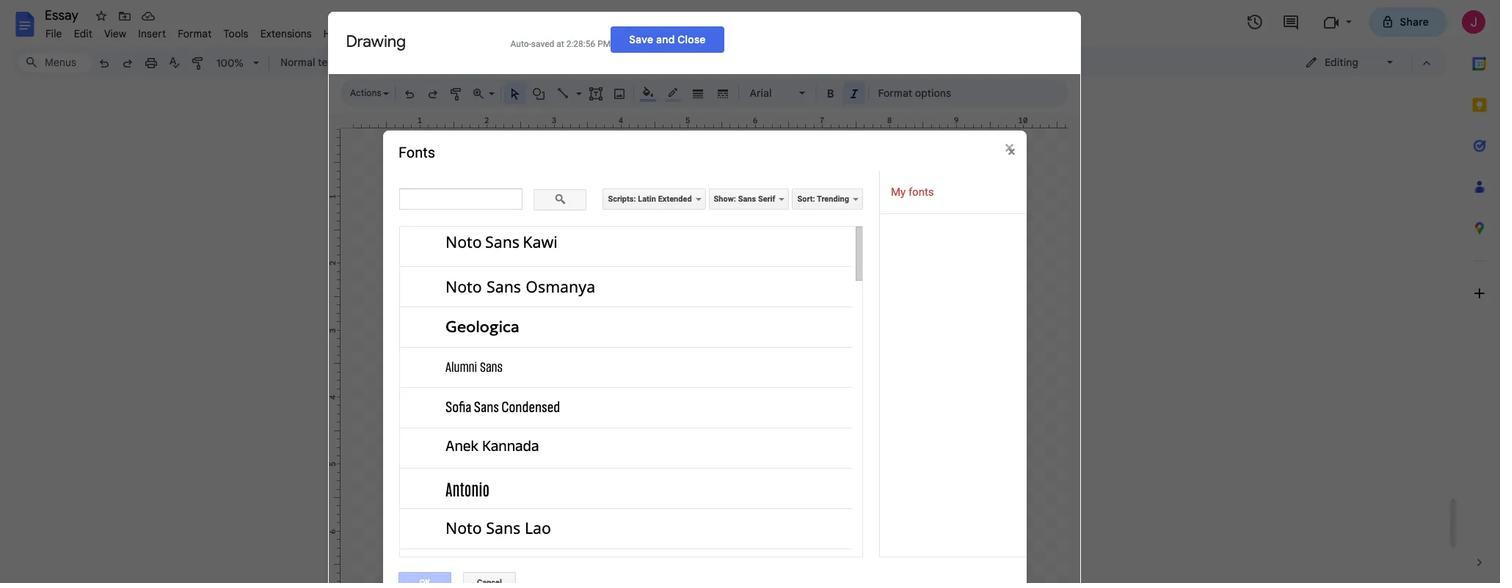 Task type: describe. For each thing, give the bounding box(es) containing it.
at
[[557, 39, 564, 49]]

share. private to only me. image
[[1381, 15, 1394, 28]]

saved
[[531, 39, 554, 49]]

drawing heading
[[346, 31, 493, 52]]

menu bar inside menu bar banner
[[40, 19, 351, 43]]

auto-
[[510, 39, 531, 49]]

and
[[656, 33, 675, 46]]

menu bar banner
[[0, 0, 1500, 583]]

save and close
[[629, 33, 706, 46]]

tab list inside menu bar banner
[[1459, 43, 1500, 542]]

drawing dialog
[[328, 11, 1081, 583]]

Star checkbox
[[91, 6, 112, 26]]

pm
[[598, 39, 611, 49]]



Task type: locate. For each thing, give the bounding box(es) containing it.
close
[[678, 33, 706, 46]]

drawing
[[346, 31, 406, 51]]

menu bar
[[40, 19, 351, 43]]

save
[[629, 33, 653, 46]]

Menus field
[[18, 52, 92, 73]]

2:28:56
[[566, 39, 595, 49]]

tab list
[[1459, 43, 1500, 542]]

drawing application
[[0, 0, 1500, 583]]

auto-saved at 2:28:56 pm
[[510, 39, 611, 49]]

Rename text field
[[40, 6, 87, 23]]

main toolbar
[[91, 0, 994, 417]]

save and close button
[[611, 26, 724, 52]]



Task type: vqa. For each thing, say whether or not it's contained in the screenshot.
"Drawing" heading
yes



